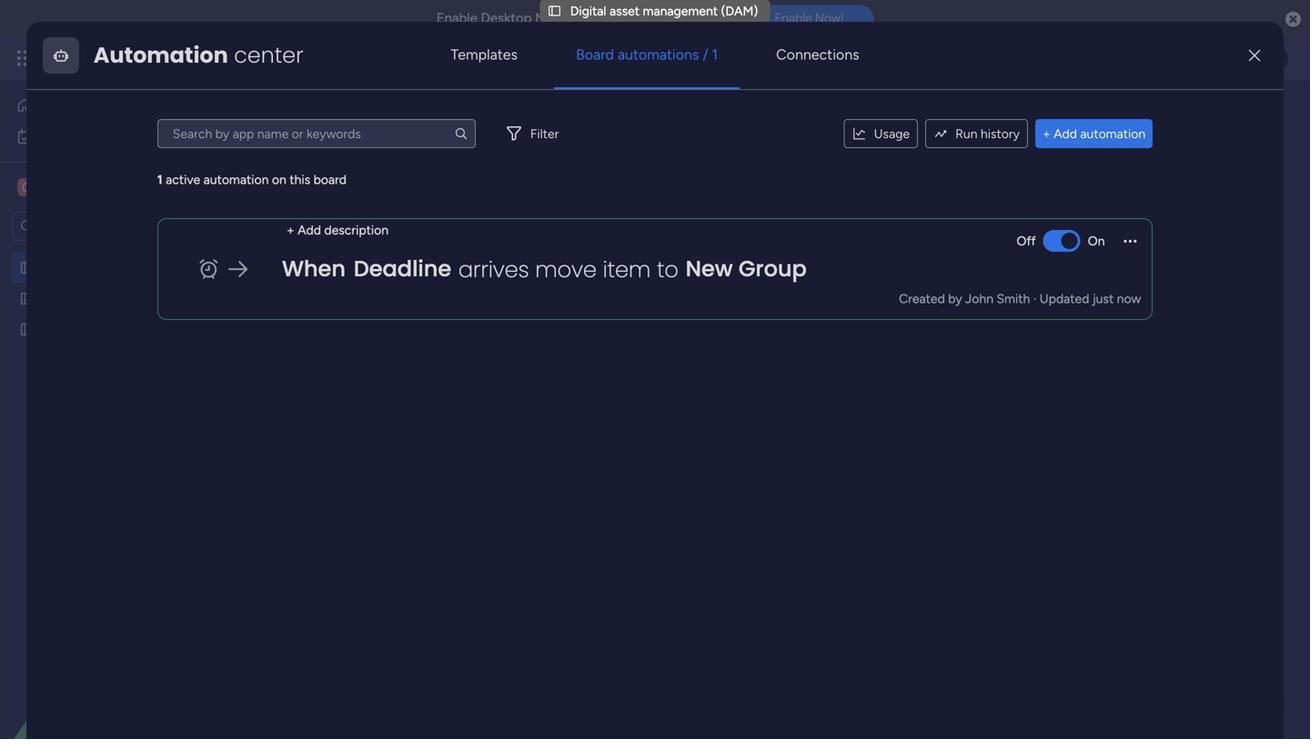 Task type: locate. For each thing, give the bounding box(es) containing it.
automation for add
[[1081, 126, 1146, 141]]

on
[[272, 172, 286, 187]]

now!
[[815, 11, 844, 26]]

filter right templates
[[530, 126, 559, 141]]

digital asset management (dam) up learn more about this package of templates here: https://youtu.be/9x6_kyyrn_e in the top of the page
[[277, 94, 759, 135]]

option down person
[[638, 280, 709, 309]]

active
[[166, 172, 200, 187]]

add
[[1054, 126, 1077, 141], [422, 219, 446, 234], [298, 222, 321, 238]]

digital
[[570, 3, 607, 19], [277, 94, 367, 135], [43, 260, 79, 276]]

1 vertical spatial 1
[[157, 172, 163, 187]]

2 icon image from the left
[[225, 257, 250, 281]]

on left v2 ellipsis icon
[[1088, 233, 1105, 249]]

desktop
[[481, 10, 532, 26]]

+ inside field
[[286, 222, 294, 238]]

+ for + add automation
[[1043, 126, 1051, 141]]

on left this
[[618, 10, 636, 26]]

0 horizontal spatial filter
[[530, 126, 559, 141]]

activity button
[[1063, 100, 1149, 129]]

enable left now!
[[775, 11, 812, 26]]

new up when
[[283, 219, 310, 235]]

+ Add description field
[[282, 220, 393, 240]]

0 vertical spatial filter
[[530, 126, 559, 141]]

filter
[[530, 126, 559, 141], [705, 219, 734, 235]]

add widget button
[[388, 212, 497, 241]]

new asset
[[283, 219, 343, 235]]

add inside button
[[1054, 126, 1077, 141]]

0 horizontal spatial new
[[283, 219, 310, 235]]

1 vertical spatial public board image
[[19, 321, 36, 339]]

off
[[1017, 233, 1036, 249]]

filter left arrow down icon
[[705, 219, 734, 235]]

automation left on
[[203, 172, 269, 187]]

john smith image
[[1259, 44, 1289, 73]]

0 horizontal spatial on
[[618, 10, 636, 26]]

new inside new asset button
[[283, 219, 310, 235]]

table
[[334, 171, 364, 186]]

1 horizontal spatial on
[[1088, 233, 1105, 249]]

0 horizontal spatial filter button
[[501, 119, 570, 148]]

1 vertical spatial filter
[[705, 219, 734, 235]]

+
[[1043, 126, 1051, 141], [286, 222, 294, 238]]

center
[[234, 40, 304, 70]]

workspace image
[[17, 177, 35, 197]]

automations
[[618, 46, 699, 63]]

0 horizontal spatial automation
[[203, 172, 269, 187]]

2 vertical spatial digital asset management (dam)
[[43, 260, 231, 276]]

Search by app name or keywords search field
[[157, 119, 476, 148]]

learn
[[278, 138, 310, 153]]

/
[[703, 46, 709, 63]]

digital asset management (dam) up automations
[[570, 3, 758, 19]]

2 public board image from the top
[[19, 321, 36, 339]]

digital inside list box
[[43, 260, 79, 276]]

c
[[22, 180, 31, 195]]

templates
[[472, 138, 529, 153]]

1 horizontal spatial enable
[[775, 11, 812, 26]]

+ inside button
[[1043, 126, 1051, 141]]

option down c button
[[0, 252, 232, 255]]

asset inside button
[[313, 219, 343, 235]]

filter for bottommost filter popup button
[[705, 219, 734, 235]]

new
[[283, 219, 310, 235], [686, 254, 733, 284]]

icon image
[[196, 257, 221, 281], [225, 257, 250, 281]]

filter button
[[501, 119, 570, 148], [676, 212, 762, 241]]

1 vertical spatial filter button
[[676, 212, 762, 241]]

automation for active
[[203, 172, 269, 187]]

usage button
[[844, 119, 918, 148]]

add down activity at the right
[[1054, 126, 1077, 141]]

1 horizontal spatial 1
[[712, 46, 718, 63]]

public board image
[[19, 259, 36, 277], [19, 321, 36, 339]]

automation
[[1081, 126, 1146, 141], [203, 172, 269, 187]]

add left widget
[[422, 219, 446, 234]]

templates
[[451, 46, 518, 63]]

about
[[346, 138, 379, 153]]

learn more about this package of templates here: https://youtu.be/9x6_kyyrn_e
[[278, 138, 739, 153]]

1 vertical spatial new
[[686, 254, 733, 284]]

https://youtu.be/9x6_kyyrn_e
[[564, 138, 739, 153]]

0 horizontal spatial 1
[[157, 172, 163, 187]]

item
[[603, 255, 651, 285]]

enable desktop notifications on this computer
[[436, 10, 730, 26]]

usage
[[874, 126, 910, 141]]

automation inside button
[[1081, 126, 1146, 141]]

1
[[712, 46, 718, 63], [157, 172, 163, 187]]

1 horizontal spatial this
[[382, 138, 403, 153]]

board automations / 1
[[576, 46, 718, 63]]

1 vertical spatial this
[[290, 172, 310, 187]]

digital down c button
[[43, 260, 79, 276]]

0 vertical spatial 1
[[712, 46, 718, 63]]

automation
[[94, 40, 228, 70]]

board
[[576, 46, 614, 63]]

run history button
[[926, 119, 1028, 148]]

+ add automation button
[[1036, 119, 1153, 148]]

1 vertical spatial +
[[286, 222, 294, 238]]

enable now! button
[[745, 5, 874, 32]]

new asset button
[[276, 212, 350, 241]]

2 horizontal spatial digital
[[570, 3, 607, 19]]

2 enable from the left
[[775, 11, 812, 26]]

2 vertical spatial digital
[[43, 260, 79, 276]]

0 vertical spatial option
[[0, 252, 232, 255]]

enable now!
[[775, 11, 844, 26]]

1 vertical spatial digital
[[277, 94, 367, 135]]

0 vertical spatial this
[[382, 138, 403, 153]]

2 horizontal spatial add
[[1054, 126, 1077, 141]]

+ right history
[[1043, 126, 1051, 141]]

main table
[[304, 171, 364, 186]]

description
[[324, 222, 388, 238]]

angle down image
[[359, 220, 368, 234]]

1 horizontal spatial automation
[[1081, 126, 1146, 141]]

1 horizontal spatial filter
[[705, 219, 734, 235]]

1 vertical spatial option
[[638, 280, 709, 309]]

0 vertical spatial public board image
[[19, 259, 36, 277]]

1 horizontal spatial icon image
[[225, 257, 250, 281]]

public board image up public board icon
[[19, 259, 36, 277]]

smith
[[997, 291, 1030, 306]]

+ up when
[[286, 222, 294, 238]]

enable up the 'templates'
[[436, 10, 478, 26]]

None search field
[[157, 119, 476, 148]]

add up when
[[298, 222, 321, 238]]

1 inside button
[[712, 46, 718, 63]]

connections
[[776, 46, 860, 63]]

digital up board
[[570, 3, 607, 19]]

2 vertical spatial (dam)
[[194, 260, 231, 276]]

public board image down public board icon
[[19, 321, 36, 339]]

filter for left filter popup button
[[530, 126, 559, 141]]

0 vertical spatial new
[[283, 219, 310, 235]]

0 horizontal spatial option
[[0, 252, 232, 255]]

new inside 'move item to new group'
[[686, 254, 733, 284]]

0 horizontal spatial enable
[[436, 10, 478, 26]]

more
[[313, 138, 343, 153]]

0 vertical spatial digital asset management (dam)
[[570, 3, 758, 19]]

management
[[643, 3, 718, 19], [184, 48, 283, 68], [459, 94, 659, 135], [115, 260, 191, 276]]

v2 search image
[[514, 217, 527, 237]]

this right on
[[290, 172, 310, 187]]

1 horizontal spatial +
[[1043, 126, 1051, 141]]

(dam)
[[721, 3, 758, 19], [666, 94, 759, 135], [194, 260, 231, 276]]

person button
[[592, 212, 671, 241]]

1 right /
[[712, 46, 718, 63]]

1 public board image from the top
[[19, 259, 36, 277]]

0 vertical spatial filter button
[[501, 119, 570, 148]]

board automations / 1 button
[[554, 33, 740, 76]]

management inside list box
[[115, 260, 191, 276]]

here:
[[533, 138, 561, 153]]

add inside popup button
[[422, 219, 446, 234]]

digital asset management (dam)
[[570, 3, 758, 19], [277, 94, 759, 135], [43, 260, 231, 276]]

1 vertical spatial automation
[[203, 172, 269, 187]]

1 horizontal spatial new
[[686, 254, 733, 284]]

on
[[618, 10, 636, 26], [1088, 233, 1105, 249]]

1 horizontal spatial digital
[[277, 94, 367, 135]]

arrives
[[458, 255, 529, 285]]

enable inside button
[[775, 11, 812, 26]]

created
[[899, 291, 945, 306]]

1 enable from the left
[[436, 10, 478, 26]]

this right about
[[382, 138, 403, 153]]

1 icon image from the left
[[196, 257, 221, 281]]

john
[[965, 291, 994, 306]]

0 horizontal spatial icon image
[[196, 257, 221, 281]]

1 vertical spatial on
[[1088, 233, 1105, 249]]

1 horizontal spatial filter button
[[676, 212, 762, 241]]

+ add description
[[286, 222, 388, 238]]

digital up 'more'
[[277, 94, 367, 135]]

0 vertical spatial digital
[[570, 3, 607, 19]]

new right to
[[686, 254, 733, 284]]

0 vertical spatial automation
[[1081, 126, 1146, 141]]

asset
[[610, 3, 640, 19], [375, 94, 452, 135], [313, 219, 343, 235], [82, 260, 112, 276]]

0 horizontal spatial digital
[[43, 260, 79, 276]]

0 horizontal spatial add
[[298, 222, 321, 238]]

0 horizontal spatial +
[[286, 222, 294, 238]]

add inside field
[[298, 222, 321, 238]]

enable
[[436, 10, 478, 26], [775, 11, 812, 26]]

monday work management
[[81, 48, 283, 68]]

package
[[406, 138, 454, 153]]

widget
[[449, 219, 488, 234]]

automation down activity at the right
[[1081, 126, 1146, 141]]

1 horizontal spatial add
[[422, 219, 446, 234]]

connections button
[[755, 33, 881, 76]]

lottie animation element
[[0, 556, 232, 740]]

0 vertical spatial +
[[1043, 126, 1051, 141]]

1 left active
[[157, 172, 163, 187]]

run history
[[956, 126, 1020, 141]]

this
[[382, 138, 403, 153], [290, 172, 310, 187]]

option
[[0, 252, 232, 255], [638, 280, 709, 309]]

now
[[1117, 291, 1141, 306]]

digital asset management (dam) down c button
[[43, 260, 231, 276]]



Task type: vqa. For each thing, say whether or not it's contained in the screenshot.
bottommost (dam)
yes



Task type: describe. For each thing, give the bounding box(es) containing it.
of
[[457, 138, 469, 153]]

add widget
[[422, 219, 488, 234]]

main table button
[[276, 164, 378, 193]]

lottie animation image
[[0, 556, 232, 740]]

dapulse close image
[[1286, 10, 1301, 29]]

digital asset management (dam) inside list box
[[43, 260, 231, 276]]

0 horizontal spatial this
[[290, 172, 310, 187]]

unassigned
[[346, 321, 413, 337]]

board
[[314, 172, 347, 187]]

created by john smith · updated just now
[[899, 291, 1141, 306]]

1 vertical spatial (dam)
[[666, 94, 759, 135]]

computer
[[668, 10, 730, 26]]

select product image
[[16, 49, 35, 67]]

group
[[739, 254, 807, 284]]

enable for enable desktop notifications on this computer
[[436, 10, 478, 26]]

asset inside list box
[[82, 260, 112, 276]]

arrow down image
[[740, 216, 762, 238]]

notifications
[[535, 10, 615, 26]]

v2 ellipsis image
[[1124, 237, 1137, 256]]

history
[[981, 126, 1020, 141]]

to
[[657, 255, 679, 285]]

this
[[640, 10, 664, 26]]

+ add automation
[[1043, 126, 1146, 141]]

monday
[[81, 48, 143, 68]]

just
[[1093, 291, 1114, 306]]

1 active automation on this board
[[157, 172, 347, 187]]

deadline arrives
[[354, 254, 529, 285]]

run
[[956, 126, 978, 141]]

+ for + add description
[[286, 222, 294, 238]]

1 vertical spatial digital asset management (dam)
[[277, 94, 759, 135]]

(dam) inside list box
[[194, 260, 231, 276]]

move
[[535, 255, 597, 285]]

public board image
[[19, 290, 36, 308]]

Digital asset management (DAM) field
[[272, 94, 764, 135]]

main
[[304, 171, 331, 186]]

move item to new group
[[535, 254, 807, 285]]

updated
[[1040, 291, 1089, 306]]

this inside learn more about this package of templates here: https://youtu.be/9x6_kyyrn_e button
[[382, 138, 403, 153]]

digital asset management (dam) list box
[[0, 249, 232, 591]]

Search field
[[527, 214, 582, 240]]

·
[[1033, 291, 1037, 306]]

c button
[[13, 172, 177, 203]]

templates button
[[429, 33, 540, 76]]

add for automation
[[1054, 126, 1077, 141]]

1 horizontal spatial option
[[638, 280, 709, 309]]

activity
[[1070, 107, 1115, 122]]

add for description
[[298, 222, 321, 238]]

work
[[147, 48, 180, 68]]

search image
[[454, 126, 468, 141]]

when
[[282, 254, 346, 284]]

automation center
[[94, 40, 304, 70]]

enable for enable now!
[[775, 11, 812, 26]]

deadline
[[354, 254, 451, 284]]

0 vertical spatial on
[[618, 10, 636, 26]]

person
[[621, 219, 660, 235]]

0 vertical spatial (dam)
[[721, 3, 758, 19]]

learn more about this package of templates here: https://youtu.be/9x6_kyyrn_e button
[[276, 135, 805, 157]]

by
[[948, 291, 962, 306]]

see plans image
[[302, 48, 318, 68]]



